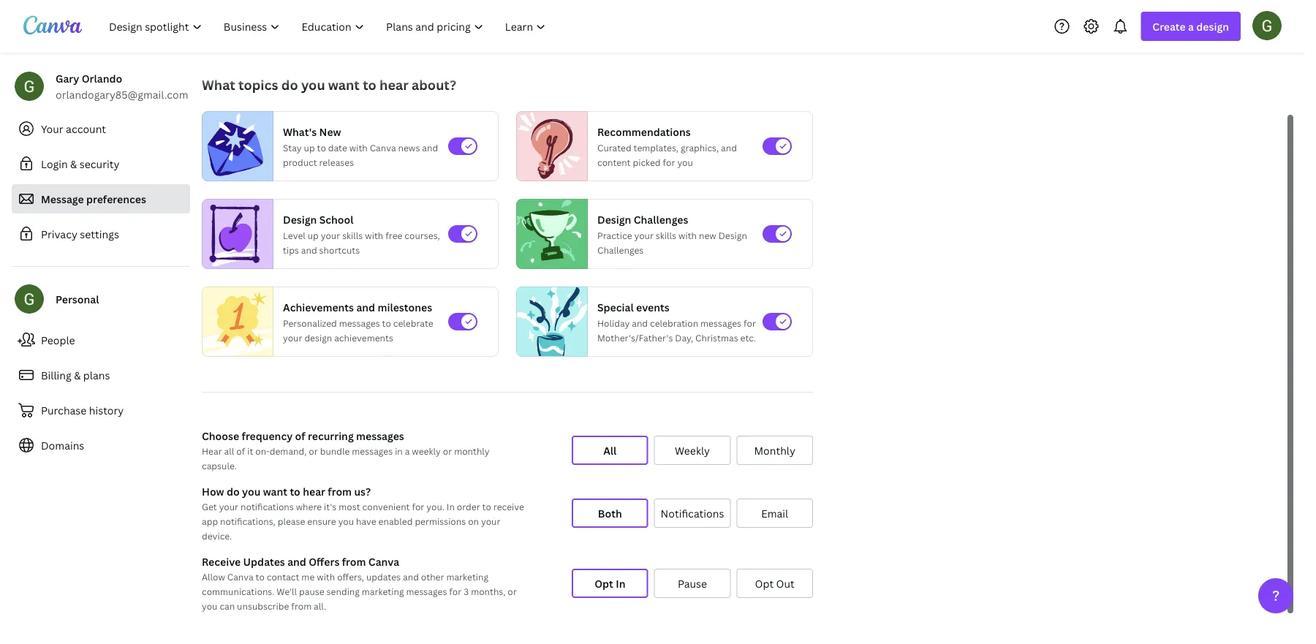 Task type: vqa. For each thing, say whether or not it's contained in the screenshot.
top DOCUMENT
no



Task type: locate. For each thing, give the bounding box(es) containing it.
1 horizontal spatial skills
[[656, 229, 676, 241]]

up for design
[[308, 229, 319, 241]]

canva up communications.
[[227, 571, 253, 583]]

your inside achievements and milestones personalized messages to celebrate your design achievements
[[283, 332, 302, 344]]

0 vertical spatial in
[[447, 501, 455, 513]]

1 vertical spatial up
[[308, 229, 319, 241]]

1 vertical spatial in
[[616, 577, 626, 590]]

& left plans
[[74, 368, 81, 382]]

1 vertical spatial challenges
[[597, 244, 644, 256]]

choose frequency of recurring messages hear all of it on-demand, or bundle messages in a weekly or monthly capsule.
[[202, 429, 490, 472]]

0 horizontal spatial a
[[405, 445, 410, 457]]

months,
[[471, 585, 506, 597]]

templates,
[[634, 141, 679, 154]]

1 vertical spatial from
[[342, 555, 366, 569]]

and right news
[[422, 141, 438, 154]]

picked
[[633, 156, 661, 168]]

skills
[[342, 229, 363, 241], [656, 229, 676, 241]]

0 vertical spatial a
[[1188, 19, 1194, 33]]

challenges
[[634, 212, 688, 226], [597, 244, 644, 256]]

to inside receive updates and offers from canva allow canva to contact me with offers, updates and other marketing communications. we'll pause sending marketing messages for 3 months, or you can unsubscribe from all.
[[256, 571, 265, 583]]

design up level on the left
[[283, 212, 317, 226]]

of left it
[[236, 445, 245, 457]]

gary orlando image
[[1253, 11, 1282, 40]]

for down templates,
[[663, 156, 675, 168]]

to inside what's new stay up to date with canva news and product releases
[[317, 141, 326, 154]]

a right create
[[1188, 19, 1194, 33]]

from down pause
[[291, 600, 312, 612]]

0 horizontal spatial want
[[263, 484, 287, 498]]

up right level on the left
[[308, 229, 319, 241]]

with inside design challenges practice your skills with new design challenges
[[679, 229, 697, 241]]

canva up updates
[[368, 555, 399, 569]]

to up where
[[290, 484, 300, 498]]

your down school
[[321, 229, 340, 241]]

login & security link
[[12, 149, 190, 178]]

1 opt from the left
[[595, 577, 613, 590]]

skills left new
[[656, 229, 676, 241]]

0 horizontal spatial or
[[309, 445, 318, 457]]

we'll
[[277, 585, 297, 597]]

skills up shortcuts
[[342, 229, 363, 241]]

1 horizontal spatial in
[[616, 577, 626, 590]]

messages up in
[[356, 429, 404, 443]]

celebration
[[650, 317, 698, 329]]

3
[[464, 585, 469, 597]]

opt down both
[[595, 577, 613, 590]]

marketing
[[446, 571, 489, 583], [362, 585, 404, 597]]

for inside special events holiday and celebration messages for mother's/father's day, christmas etc.
[[744, 317, 756, 329]]

topic image
[[203, 111, 267, 181], [517, 111, 581, 181], [203, 199, 267, 269], [517, 199, 581, 269], [203, 283, 273, 360], [517, 283, 587, 360]]

to down updates at the bottom of page
[[256, 571, 265, 583]]

enabled
[[379, 515, 413, 527]]

2 horizontal spatial design
[[719, 229, 747, 241]]

where
[[296, 501, 322, 513]]

with left new
[[679, 229, 697, 241]]

& for billing
[[74, 368, 81, 382]]

messages down other at left bottom
[[406, 585, 447, 597]]

canva left news
[[370, 141, 396, 154]]

to down milestones
[[382, 317, 391, 329]]

0 vertical spatial marketing
[[446, 571, 489, 583]]

or right "weekly"
[[443, 445, 452, 457]]

opt left out
[[755, 577, 774, 590]]

opt for opt out
[[755, 577, 774, 590]]

messages left in
[[352, 445, 393, 457]]

topic image left the "tips"
[[203, 199, 267, 269]]

and inside design school level up your skills with free courses, tips and shortcuts
[[301, 244, 317, 256]]

1 horizontal spatial design
[[1197, 19, 1229, 33]]

to up what's new stay up to date with canva news and product releases
[[363, 76, 376, 94]]

your right "on"
[[481, 515, 500, 527]]

0 vertical spatial want
[[328, 76, 360, 94]]

up right the stay
[[304, 141, 315, 154]]

privacy settings
[[41, 227, 119, 241]]

settings
[[80, 227, 119, 241]]

& right 'login'
[[70, 157, 77, 171]]

domains link
[[12, 431, 190, 460]]

1 skills from the left
[[342, 229, 363, 241]]

do inside how do you want to hear from us? get your notifications where it's most convenient for you. in order to receive app notifications, please ensure you have enabled permissions on your device.
[[227, 484, 240, 498]]

notifications,
[[220, 515, 276, 527]]

us?
[[354, 484, 371, 498]]

and right graphics,
[[721, 141, 737, 154]]

how
[[202, 484, 224, 498]]

1 horizontal spatial do
[[281, 76, 298, 94]]

Both button
[[572, 499, 648, 528]]

gary orlando orlandogary85@gmail.com
[[56, 71, 188, 101]]

1 horizontal spatial opt
[[755, 577, 774, 590]]

and inside the recommendations curated templates, graphics, and content picked for you
[[721, 141, 737, 154]]

from up it's
[[328, 484, 352, 498]]

1 vertical spatial hear
[[303, 484, 325, 498]]

and
[[422, 141, 438, 154], [721, 141, 737, 154], [301, 244, 317, 256], [356, 300, 375, 314], [632, 317, 648, 329], [287, 555, 306, 569], [403, 571, 419, 583]]

messages inside special events holiday and celebration messages for mother's/father's day, christmas etc.
[[701, 317, 742, 329]]

security
[[80, 157, 120, 171]]

to
[[363, 76, 376, 94], [317, 141, 326, 154], [382, 317, 391, 329], [290, 484, 300, 498], [482, 501, 491, 513], [256, 571, 265, 583]]

login
[[41, 157, 68, 171]]

for left 3
[[449, 585, 462, 597]]

content
[[597, 156, 631, 168]]

messages
[[339, 317, 380, 329], [701, 317, 742, 329], [356, 429, 404, 443], [352, 445, 393, 457], [406, 585, 447, 597]]

1 horizontal spatial a
[[1188, 19, 1194, 33]]

your right practice
[[634, 229, 654, 241]]

your down personalized
[[283, 332, 302, 344]]

1 vertical spatial marketing
[[362, 585, 404, 597]]

and left other at left bottom
[[403, 571, 419, 583]]

2 vertical spatial canva
[[227, 571, 253, 583]]

and right the "tips"
[[301, 244, 317, 256]]

in inside button
[[616, 577, 626, 590]]

etc.
[[740, 332, 756, 344]]

opt for opt in
[[595, 577, 613, 590]]

in right you.
[[447, 501, 455, 513]]

1 vertical spatial of
[[236, 445, 245, 457]]

from
[[328, 484, 352, 498], [342, 555, 366, 569], [291, 600, 312, 612]]

opt inside opt out button
[[755, 577, 774, 590]]

create a design button
[[1141, 12, 1241, 41]]

ensure
[[307, 515, 336, 527]]

topic image left curated
[[517, 111, 581, 181]]

skills inside design school level up your skills with free courses, tips and shortcuts
[[342, 229, 363, 241]]

topic image left the holiday
[[517, 283, 587, 360]]

design inside design school level up your skills with free courses, tips and shortcuts
[[283, 212, 317, 226]]

a inside choose frequency of recurring messages hear all of it on-demand, or bundle messages in a weekly or monthly capsule.
[[405, 445, 410, 457]]

topic image for achievements and milestones
[[203, 283, 273, 360]]

with left free
[[365, 229, 383, 241]]

on-
[[255, 445, 270, 457]]

you up what's
[[301, 76, 325, 94]]

recommendations curated templates, graphics, and content picked for you
[[597, 125, 737, 168]]

up inside design school level up your skills with free courses, tips and shortcuts
[[308, 229, 319, 241]]

other
[[421, 571, 444, 583]]

design right new
[[719, 229, 747, 241]]

messages up the christmas
[[701, 317, 742, 329]]

messages up achievements
[[339, 317, 380, 329]]

of up demand,
[[295, 429, 305, 443]]

and up mother's/father's at the bottom of the page
[[632, 317, 648, 329]]

with inside receive updates and offers from canva allow canva to contact me with offers, updates and other marketing communications. we'll pause sending marketing messages for 3 months, or you can unsubscribe from all.
[[317, 571, 335, 583]]

for up etc.
[[744, 317, 756, 329]]

canva inside what's new stay up to date with canva news and product releases
[[370, 141, 396, 154]]

topic image for design challenges
[[517, 199, 581, 269]]

a inside dropdown button
[[1188, 19, 1194, 33]]

design up practice
[[597, 212, 631, 226]]

0 horizontal spatial design
[[283, 212, 317, 226]]

for inside receive updates and offers from canva allow canva to contact me with offers, updates and other marketing communications. we'll pause sending marketing messages for 3 months, or you can unsubscribe from all.
[[449, 585, 462, 597]]

courses,
[[405, 229, 440, 241]]

orlando
[[82, 71, 122, 85]]

your account
[[41, 122, 106, 136]]

want up new
[[328, 76, 360, 94]]

0 horizontal spatial opt
[[595, 577, 613, 590]]

out
[[776, 577, 795, 590]]

2 opt from the left
[[755, 577, 774, 590]]

with down the offers
[[317, 571, 335, 583]]

0 horizontal spatial skills
[[342, 229, 363, 241]]

0 vertical spatial challenges
[[634, 212, 688, 226]]

with
[[349, 141, 368, 154], [365, 229, 383, 241], [679, 229, 697, 241], [317, 571, 335, 583]]

to left 'date'
[[317, 141, 326, 154]]

what
[[202, 76, 235, 94]]

want up notifications
[[263, 484, 287, 498]]

a right in
[[405, 445, 410, 457]]

1 horizontal spatial design
[[597, 212, 631, 226]]

unsubscribe
[[237, 600, 289, 612]]

1 vertical spatial want
[[263, 484, 287, 498]]

from up offers,
[[342, 555, 366, 569]]

or
[[309, 445, 318, 457], [443, 445, 452, 457], [508, 585, 517, 597]]

you
[[301, 76, 325, 94], [677, 156, 693, 168], [242, 484, 261, 498], [338, 515, 354, 527], [202, 600, 218, 612]]

or inside receive updates and offers from canva allow canva to contact me with offers, updates and other marketing communications. we'll pause sending marketing messages for 3 months, or you can unsubscribe from all.
[[508, 585, 517, 597]]

top level navigation element
[[99, 12, 558, 41]]

0 horizontal spatial hear
[[303, 484, 325, 498]]

to inside achievements and milestones personalized messages to celebrate your design achievements
[[382, 317, 391, 329]]

you down graphics,
[[677, 156, 693, 168]]

challenges down practice
[[597, 244, 644, 256]]

or left bundle
[[309, 445, 318, 457]]

privacy
[[41, 227, 77, 241]]

Email button
[[737, 499, 813, 528]]

mother's/father's
[[597, 332, 673, 344]]

design right create
[[1197, 19, 1229, 33]]

2 horizontal spatial or
[[508, 585, 517, 597]]

of
[[295, 429, 305, 443], [236, 445, 245, 457]]

for left you.
[[412, 501, 424, 513]]

in
[[447, 501, 455, 513], [616, 577, 626, 590]]

want
[[328, 76, 360, 94], [263, 484, 287, 498]]

monthly
[[454, 445, 490, 457]]

app
[[202, 515, 218, 527]]

1 vertical spatial &
[[74, 368, 81, 382]]

get
[[202, 501, 217, 513]]

hear up where
[[303, 484, 325, 498]]

hear
[[202, 445, 222, 457]]

and up achievements
[[356, 300, 375, 314]]

0 horizontal spatial in
[[447, 501, 455, 513]]

up inside what's new stay up to date with canva news and product releases
[[304, 141, 315, 154]]

your
[[321, 229, 340, 241], [634, 229, 654, 241], [283, 332, 302, 344], [219, 501, 238, 513], [481, 515, 500, 527]]

canva for date
[[370, 141, 396, 154]]

messages inside receive updates and offers from canva allow canva to contact me with offers, updates and other marketing communications. we'll pause sending marketing messages for 3 months, or you can unsubscribe from all.
[[406, 585, 447, 597]]

convenient
[[362, 501, 410, 513]]

topic image left practice
[[517, 199, 581, 269]]

design challenges practice your skills with new design challenges
[[597, 212, 747, 256]]

1 vertical spatial design
[[304, 332, 332, 344]]

0 vertical spatial hear
[[380, 76, 409, 94]]

2 skills from the left
[[656, 229, 676, 241]]

hear left about?
[[380, 76, 409, 94]]

monthly
[[754, 444, 796, 457]]

you left can
[[202, 600, 218, 612]]

marketing up 3
[[446, 571, 489, 583]]

& for login
[[70, 157, 77, 171]]

0 vertical spatial from
[[328, 484, 352, 498]]

canva
[[370, 141, 396, 154], [368, 555, 399, 569], [227, 571, 253, 583]]

All button
[[572, 436, 648, 465]]

receive
[[202, 555, 241, 569]]

0 horizontal spatial of
[[236, 445, 245, 457]]

special events holiday and celebration messages for mother's/father's day, christmas etc.
[[597, 300, 756, 344]]

a
[[1188, 19, 1194, 33], [405, 445, 410, 457]]

purchase history link
[[12, 396, 190, 425]]

do right topics
[[281, 76, 298, 94]]

Opt Out button
[[737, 569, 813, 598]]

do right 'how'
[[227, 484, 240, 498]]

1 vertical spatial do
[[227, 484, 240, 498]]

for inside the recommendations curated templates, graphics, and content picked for you
[[663, 156, 675, 168]]

on
[[468, 515, 479, 527]]

1 horizontal spatial want
[[328, 76, 360, 94]]

design school level up your skills with free courses, tips and shortcuts
[[283, 212, 440, 256]]

personal
[[56, 292, 99, 306]]

0 vertical spatial up
[[304, 141, 315, 154]]

marketing down updates
[[362, 585, 404, 597]]

design inside achievements and milestones personalized messages to celebrate your design achievements
[[304, 332, 332, 344]]

hear inside how do you want to hear from us? get your notifications where it's most convenient for you. in order to receive app notifications, please ensure you have enabled permissions on your device.
[[303, 484, 325, 498]]

opt
[[595, 577, 613, 590], [755, 577, 774, 590]]

opt inside opt in button
[[595, 577, 613, 590]]

bundle
[[320, 445, 350, 457]]

topic image left personalized
[[203, 283, 273, 360]]

canva for canva
[[227, 571, 253, 583]]

stay
[[283, 141, 302, 154]]

releases
[[319, 156, 354, 168]]

1 vertical spatial a
[[405, 445, 410, 457]]

or right months,
[[508, 585, 517, 597]]

how do you want to hear from us? get your notifications where it's most convenient for you. in order to receive app notifications, please ensure you have enabled permissions on your device.
[[202, 484, 524, 542]]

0 vertical spatial design
[[1197, 19, 1229, 33]]

school
[[319, 212, 354, 226]]

0 vertical spatial canva
[[370, 141, 396, 154]]

in down both button
[[616, 577, 626, 590]]

order
[[457, 501, 480, 513]]

Notifications button
[[654, 499, 731, 528]]

1 horizontal spatial of
[[295, 429, 305, 443]]

people link
[[12, 325, 190, 355]]

0 horizontal spatial design
[[304, 332, 332, 344]]

shortcuts
[[319, 244, 360, 256]]

0 vertical spatial &
[[70, 157, 77, 171]]

challenges down picked
[[634, 212, 688, 226]]

with right 'date'
[[349, 141, 368, 154]]

design down personalized
[[304, 332, 332, 344]]

topic image left the stay
[[203, 111, 267, 181]]

0 horizontal spatial do
[[227, 484, 240, 498]]



Task type: describe. For each thing, give the bounding box(es) containing it.
achievements
[[283, 300, 354, 314]]

you down the most
[[338, 515, 354, 527]]

2 vertical spatial from
[[291, 600, 312, 612]]

for inside how do you want to hear from us? get your notifications where it's most convenient for you. in order to receive app notifications, please ensure you have enabled permissions on your device.
[[412, 501, 424, 513]]

opt out
[[755, 577, 795, 590]]

offers,
[[337, 571, 364, 583]]

1 horizontal spatial marketing
[[446, 571, 489, 583]]

and inside achievements and milestones personalized messages to celebrate your design achievements
[[356, 300, 375, 314]]

events
[[636, 300, 670, 314]]

to right order
[[482, 501, 491, 513]]

capsule.
[[202, 460, 237, 472]]

frequency
[[242, 429, 293, 443]]

privacy settings link
[[12, 219, 190, 249]]

account
[[66, 122, 106, 136]]

contact
[[267, 571, 299, 583]]

login & security
[[41, 157, 120, 171]]

graphics,
[[681, 141, 719, 154]]

design inside create a design dropdown button
[[1197, 19, 1229, 33]]

create a design
[[1153, 19, 1229, 33]]

product
[[283, 156, 317, 168]]

your
[[41, 122, 63, 136]]

holiday
[[597, 317, 630, 329]]

special
[[597, 300, 634, 314]]

receive updates and offers from canva allow canva to contact me with offers, updates and other marketing communications. we'll pause sending marketing messages for 3 months, or you can unsubscribe from all.
[[202, 555, 517, 612]]

your inside design school level up your skills with free courses, tips and shortcuts
[[321, 229, 340, 241]]

can
[[220, 600, 235, 612]]

1 vertical spatial canva
[[368, 555, 399, 569]]

sending
[[327, 585, 360, 597]]

practice
[[597, 229, 632, 241]]

updates
[[243, 555, 285, 569]]

weekly
[[412, 445, 441, 457]]

news
[[398, 141, 420, 154]]

new
[[699, 229, 716, 241]]

your inside design challenges practice your skills with new design challenges
[[634, 229, 654, 241]]

and up me at bottom
[[287, 555, 306, 569]]

what's new stay up to date with canva news and product releases
[[283, 125, 438, 168]]

tips
[[283, 244, 299, 256]]

receive
[[493, 501, 524, 513]]

messages inside achievements and milestones personalized messages to celebrate your design achievements
[[339, 317, 380, 329]]

new
[[319, 125, 341, 139]]

it's
[[324, 501, 337, 513]]

achievements and milestones personalized messages to celebrate your design achievements
[[283, 300, 433, 344]]

design for design school
[[283, 212, 317, 226]]

pause
[[299, 585, 324, 597]]

1 horizontal spatial hear
[[380, 76, 409, 94]]

people
[[41, 333, 75, 347]]

curated
[[597, 141, 632, 154]]

want inside how do you want to hear from us? get your notifications where it's most convenient for you. in order to receive app notifications, please ensure you have enabled permissions on your device.
[[263, 484, 287, 498]]

opt in
[[595, 577, 626, 590]]

achievements
[[334, 332, 393, 344]]

allow
[[202, 571, 225, 583]]

Monthly button
[[737, 436, 813, 465]]

from inside how do you want to hear from us? get your notifications where it's most convenient for you. in order to receive app notifications, please ensure you have enabled permissions on your device.
[[328, 484, 352, 498]]

and inside what's new stay up to date with canva news and product releases
[[422, 141, 438, 154]]

updates
[[366, 571, 401, 583]]

billing & plans
[[41, 368, 110, 382]]

your account link
[[12, 114, 190, 143]]

with inside what's new stay up to date with canva news and product releases
[[349, 141, 368, 154]]

message
[[41, 192, 84, 206]]

all
[[604, 444, 617, 457]]

what's
[[283, 125, 317, 139]]

all.
[[314, 600, 326, 612]]

pause
[[678, 577, 707, 590]]

0 horizontal spatial marketing
[[362, 585, 404, 597]]

0 vertical spatial of
[[295, 429, 305, 443]]

Weekly button
[[654, 436, 731, 465]]

recommendations
[[597, 125, 691, 139]]

level
[[283, 229, 306, 241]]

skills inside design challenges practice your skills with new design challenges
[[656, 229, 676, 241]]

message preferences
[[41, 192, 146, 206]]

weekly
[[675, 444, 710, 457]]

day,
[[675, 332, 693, 344]]

personalized
[[283, 317, 337, 329]]

milestones
[[378, 300, 432, 314]]

christmas
[[695, 332, 738, 344]]

with inside design school level up your skills with free courses, tips and shortcuts
[[365, 229, 383, 241]]

about?
[[412, 76, 456, 94]]

in
[[395, 445, 403, 457]]

you inside receive updates and offers from canva allow canva to contact me with offers, updates and other marketing communications. we'll pause sending marketing messages for 3 months, or you can unsubscribe from all.
[[202, 600, 218, 612]]

device.
[[202, 530, 232, 542]]

please
[[278, 515, 305, 527]]

permissions
[[415, 515, 466, 527]]

in inside how do you want to hear from us? get your notifications where it's most convenient for you. in order to receive app notifications, please ensure you have enabled permissions on your device.
[[447, 501, 455, 513]]

purchase
[[41, 403, 87, 417]]

free
[[386, 229, 403, 241]]

date
[[328, 141, 347, 154]]

topic image for special events
[[517, 283, 587, 360]]

design for design challenges
[[597, 212, 631, 226]]

and inside special events holiday and celebration messages for mother's/father's day, christmas etc.
[[632, 317, 648, 329]]

orlandogary85@gmail.com
[[56, 87, 188, 101]]

communications.
[[202, 585, 274, 597]]

up for what's
[[304, 141, 315, 154]]

0 vertical spatial do
[[281, 76, 298, 94]]

topic image for what's new
[[203, 111, 267, 181]]

most
[[339, 501, 360, 513]]

topics
[[238, 76, 278, 94]]

choose
[[202, 429, 239, 443]]

your right get
[[219, 501, 238, 513]]

history
[[89, 403, 124, 417]]

topic image for recommendations
[[517, 111, 581, 181]]

billing & plans link
[[12, 361, 190, 390]]

Opt In button
[[572, 569, 648, 598]]

email
[[761, 506, 788, 520]]

you.
[[427, 501, 445, 513]]

1 horizontal spatial or
[[443, 445, 452, 457]]

recurring
[[308, 429, 354, 443]]

create
[[1153, 19, 1186, 33]]

gary
[[56, 71, 79, 85]]

you up notifications
[[242, 484, 261, 498]]

you inside the recommendations curated templates, graphics, and content picked for you
[[677, 156, 693, 168]]

message preferences link
[[12, 184, 190, 214]]

Pause button
[[654, 569, 731, 598]]

have
[[356, 515, 376, 527]]

topic image for design school
[[203, 199, 267, 269]]

notifications
[[241, 501, 294, 513]]



